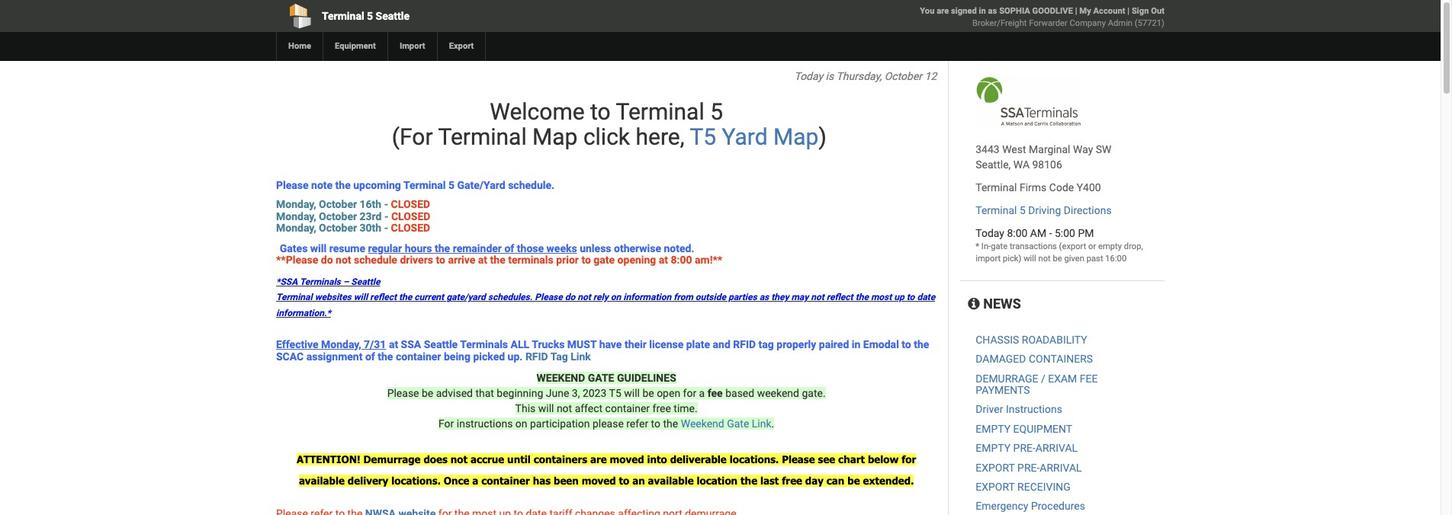 Task type: locate. For each thing, give the bounding box(es) containing it.
1 horizontal spatial rfid
[[733, 339, 756, 351]]

export up emergency
[[976, 481, 1015, 494]]

october down note
[[319, 199, 357, 211]]

1 vertical spatial a
[[473, 475, 479, 487]]

please up day
[[782, 454, 815, 466]]

0 vertical spatial a
[[699, 388, 705, 400]]

0 horizontal spatial are
[[590, 454, 607, 466]]

gate inside gates will resume regular hours the remainder of those weeks unless otherwise noted. **please do not schedule drivers to arrive at the terminals prior to gate opening at 8:00 am!**
[[594, 254, 615, 266]]

0 horizontal spatial free
[[653, 403, 671, 415]]

will right websites
[[354, 293, 368, 303]]

extended.
[[863, 475, 914, 487]]

gate/yard
[[446, 293, 486, 303]]

signed
[[951, 6, 977, 16]]

otherwise
[[614, 242, 662, 254]]

1 horizontal spatial of
[[505, 242, 515, 254]]

1 horizontal spatial t5
[[690, 124, 717, 150]]

1 horizontal spatial available
[[648, 475, 694, 487]]

in
[[979, 6, 986, 16], [852, 339, 861, 351]]

1 horizontal spatial link
[[752, 418, 772, 430]]

8:00 up transactions at the top right of the page
[[1007, 227, 1028, 240]]

west
[[1003, 143, 1027, 156]]

1 horizontal spatial terminals
[[460, 339, 508, 351]]

a
[[699, 388, 705, 400], [473, 475, 479, 487]]

98106
[[1033, 159, 1063, 171]]

license
[[650, 339, 684, 351]]

of left those
[[505, 242, 515, 254]]

3,
[[572, 388, 580, 400]]

please right schedules.
[[535, 293, 563, 303]]

link inside weekend gate guidelines please be advised that beginning june 3, 2023 t5 will be open for a fee based weekend gate. this will not affect container free time. for instructions on participation please refer to the weekend gate link .
[[752, 418, 772, 430]]

0 horizontal spatial a
[[473, 475, 479, 487]]

terminals up websites
[[300, 277, 341, 288]]

today inside today                                                                                                                                                                                                                                                                                                                                                                                                                                                                                                                                                                                                                                                                                                           8:00 am - 5:00 pm * in-gate transactions (export or empty drop, import pick) will not be given past 16:00
[[976, 227, 1005, 240]]

in right paired
[[852, 339, 861, 351]]

| left 'my'
[[1076, 6, 1078, 16]]

0 horizontal spatial reflect
[[370, 293, 397, 303]]

seattle up import
[[376, 10, 410, 22]]

0 vertical spatial for
[[683, 388, 697, 400]]

locations. down does
[[392, 475, 441, 487]]

5 up equipment at left
[[367, 10, 373, 22]]

0 horizontal spatial as
[[760, 293, 769, 303]]

1 vertical spatial pre-
[[1018, 462, 1040, 474]]

sign out link
[[1132, 6, 1165, 16]]

0 vertical spatial arrival
[[1036, 443, 1078, 455]]

0 horizontal spatial on
[[516, 418, 528, 430]]

1 vertical spatial 8:00
[[671, 254, 692, 266]]

to right up
[[907, 293, 915, 303]]

the inside please note the upcoming terminal 5 gate/yard schedule. monday, october 16th - closed monday, october 23rd - closed monday, october 30th - closed
[[335, 179, 351, 191]]

rfid left tag on the bottom of page
[[733, 339, 756, 351]]

1 vertical spatial locations.
[[392, 475, 441, 487]]

will down transactions at the top right of the page
[[1024, 254, 1037, 264]]

locations. up "last"
[[730, 454, 779, 466]]

empty down "driver"
[[976, 423, 1011, 435]]

the right hours
[[435, 242, 450, 254]]

1 vertical spatial terminals
[[460, 339, 508, 351]]

emodal
[[864, 339, 899, 351]]

0 vertical spatial are
[[937, 6, 949, 16]]

please inside please note the upcoming terminal 5 gate/yard schedule. monday, october 16th - closed monday, october 23rd - closed monday, october 30th - closed
[[276, 179, 309, 191]]

today
[[795, 70, 823, 82], [976, 227, 1005, 240]]

terminal 5 seattle image
[[976, 76, 1082, 127]]

emergency procedures link
[[976, 501, 1086, 513]]

container up refer
[[605, 403, 650, 415]]

demurrage
[[363, 454, 421, 466]]

information.*
[[276, 308, 331, 319]]

not down transactions at the top right of the page
[[1039, 254, 1051, 264]]

8:00 inside gates will resume regular hours the remainder of those weeks unless otherwise noted. **please do not schedule drivers to arrive at the terminals prior to gate opening at 8:00 am!**
[[671, 254, 692, 266]]

marginal
[[1029, 143, 1071, 156]]

on right rely
[[611, 293, 621, 303]]

refer
[[627, 418, 649, 430]]

date
[[917, 293, 935, 303]]

16:00
[[1106, 254, 1127, 264]]

been
[[554, 475, 579, 487]]

up
[[894, 293, 905, 303]]

do right **please
[[321, 254, 333, 266]]

1 horizontal spatial |
[[1128, 6, 1130, 16]]

1 horizontal spatial map
[[774, 124, 819, 150]]

0 horizontal spatial at
[[389, 339, 398, 351]]

container down until
[[482, 475, 530, 487]]

container
[[396, 351, 441, 363], [605, 403, 650, 415], [482, 475, 530, 487]]

1 vertical spatial seattle
[[351, 277, 380, 288]]

way
[[1073, 143, 1094, 156]]

arrival up receiving
[[1040, 462, 1082, 474]]

will inside *ssa terminals – seattle terminal websites will reflect the current gate/yard schedules. please do not rely on information from outside parties as they may not reflect the most up to date information.*
[[354, 293, 368, 303]]

2 export from the top
[[976, 481, 1015, 494]]

seattle inside at ssa seattle terminals all trucks must have their license plate and rfid tag properly paired in emodal to the scac assignment of the container being picked up.
[[424, 339, 458, 351]]

1 horizontal spatial gate
[[991, 242, 1008, 252]]

3 closed from the top
[[391, 222, 430, 234]]

not up –
[[336, 254, 351, 266]]

to right refer
[[651, 418, 661, 430]]

1 vertical spatial as
[[760, 293, 769, 303]]

gate
[[727, 418, 749, 430]]

0 vertical spatial seattle
[[376, 10, 410, 22]]

0 horizontal spatial of
[[365, 351, 375, 363]]

1 horizontal spatial free
[[782, 475, 803, 487]]

for inside the attention! demurrage does not accrue until containers are moved into deliverable locations. please see chart below for available delivery locations. once a container has been moved to an available location the last free day can be extended.
[[902, 454, 917, 466]]

5 left the gate/yard
[[449, 179, 455, 191]]

are down please
[[590, 454, 607, 466]]

0 vertical spatial as
[[988, 6, 997, 16]]

seattle right –
[[351, 277, 380, 288]]

1 horizontal spatial container
[[482, 475, 530, 487]]

0 vertical spatial in
[[979, 6, 986, 16]]

moved right been
[[582, 475, 616, 487]]

today for today                                                                                                                                                                                                                                                                                                                                                                                                                                                                                                                                                                                                                                                                                                           8:00 am - 5:00 pm * in-gate transactions (export or empty drop, import pick) will not be given past 16:00
[[976, 227, 1005, 240]]

to inside welcome to terminal 5 (for terminal map click here, t5 yard map )
[[591, 98, 611, 125]]

empty down empty equipment link
[[976, 443, 1011, 455]]

driver
[[976, 404, 1004, 416]]

free left day
[[782, 475, 803, 487]]

0 horizontal spatial map
[[533, 124, 578, 150]]

0 vertical spatial t5
[[690, 124, 717, 150]]

1 horizontal spatial locations.
[[730, 454, 779, 466]]

1 vertical spatial link
[[752, 418, 772, 430]]

2 available from the left
[[648, 475, 694, 487]]

5 right here, at the top
[[710, 98, 723, 125]]

not inside weekend gate guidelines please be advised that beginning june 3, 2023 t5 will be open for a fee based weekend gate. this will not affect container free time. for instructions on participation please refer to the weekend gate link .
[[557, 403, 572, 415]]

0 vertical spatial empty
[[976, 423, 1011, 435]]

1 | from the left
[[1076, 6, 1078, 16]]

terminal 5 seattle link
[[276, 0, 633, 32]]

**please
[[276, 254, 318, 266]]

seattle for at
[[424, 339, 458, 351]]

1 vertical spatial in
[[852, 339, 861, 351]]

locations.
[[730, 454, 779, 466], [392, 475, 441, 487]]

rfid
[[733, 339, 756, 351], [526, 351, 548, 363]]

0 horizontal spatial |
[[1076, 6, 1078, 16]]

picked
[[473, 351, 505, 363]]

the right note
[[335, 179, 351, 191]]

as up the broker/freight on the right top of page
[[988, 6, 997, 16]]

1 horizontal spatial today
[[976, 227, 1005, 240]]

1 vertical spatial free
[[782, 475, 803, 487]]

0 horizontal spatial for
[[683, 388, 697, 400]]

1 map from the left
[[533, 124, 578, 150]]

5 left driving
[[1020, 204, 1026, 217]]

1 vertical spatial on
[[516, 418, 528, 430]]

on down this
[[516, 418, 528, 430]]

2 vertical spatial seattle
[[424, 339, 458, 351]]

0 horizontal spatial today
[[795, 70, 823, 82]]

for up time.
[[683, 388, 697, 400]]

in right signed
[[979, 6, 986, 16]]

reflect right may
[[827, 293, 853, 303]]

seattle right ssa
[[424, 339, 458, 351]]

guidelines
[[617, 372, 677, 384]]

to right emodal
[[902, 339, 912, 351]]

0 horizontal spatial rfid
[[526, 351, 548, 363]]

noted.
[[664, 242, 695, 254]]

0 vertical spatial export
[[976, 462, 1015, 474]]

please left note
[[276, 179, 309, 191]]

0 vertical spatial today
[[795, 70, 823, 82]]

driving
[[1029, 204, 1062, 217]]

please inside weekend gate guidelines please be advised that beginning june 3, 2023 t5 will be open for a fee based weekend gate. this will not affect container free time. for instructions on participation please refer to the weekend gate link .
[[387, 388, 419, 400]]

1 horizontal spatial 8:00
[[1007, 227, 1028, 240]]

1 closed from the top
[[391, 199, 430, 211]]

beginning
[[497, 388, 543, 400]]

june
[[546, 388, 569, 400]]

pre- down empty pre-arrival link in the right bottom of the page
[[1018, 462, 1040, 474]]

0 vertical spatial do
[[321, 254, 333, 266]]

info circle image
[[968, 298, 980, 311]]

gates will resume regular hours the remainder of those weeks unless otherwise noted. **please do not schedule drivers to arrive at the terminals prior to gate opening at 8:00 am!**
[[276, 242, 723, 266]]

reflect down schedule
[[370, 293, 397, 303]]

export
[[976, 462, 1015, 474], [976, 481, 1015, 494]]

not up once in the bottom of the page
[[451, 454, 468, 466]]

t5 left yard
[[690, 124, 717, 150]]

1 vertical spatial gate
[[594, 254, 615, 266]]

will down the june
[[538, 403, 554, 415]]

terminals
[[508, 254, 554, 266]]

- right 23rd
[[385, 210, 389, 223]]

1 vertical spatial moved
[[582, 475, 616, 487]]

0 vertical spatial of
[[505, 242, 515, 254]]

rfid tag link
[[526, 351, 594, 363]]

0 horizontal spatial link
[[571, 351, 591, 363]]

paired
[[819, 339, 849, 351]]

for
[[683, 388, 697, 400], [902, 454, 917, 466]]

advised
[[436, 388, 473, 400]]

0 vertical spatial gate
[[991, 242, 1008, 252]]

1 horizontal spatial in
[[979, 6, 986, 16]]

0 vertical spatial 8:00
[[1007, 227, 1028, 240]]

0 horizontal spatial t5
[[609, 388, 622, 400]]

pre- down empty equipment link
[[1014, 443, 1036, 455]]

be inside today                                                                                                                                                                                                                                                                                                                                                                                                                                                                                                                                                                                                                                                                                                           8:00 am - 5:00 pm * in-gate transactions (export or empty drop, import pick) will not be given past 16:00
[[1053, 254, 1063, 264]]

please down ssa
[[387, 388, 419, 400]]

does
[[424, 454, 448, 466]]

0 vertical spatial free
[[653, 403, 671, 415]]

2 closed from the top
[[391, 210, 431, 223]]

gate/yard
[[457, 179, 506, 191]]

0 horizontal spatial terminals
[[300, 277, 341, 288]]

today left is
[[795, 70, 823, 82]]

at right arrive
[[478, 254, 488, 266]]

do inside gates will resume regular hours the remainder of those weeks unless otherwise noted. **please do not schedule drivers to arrive at the terminals prior to gate opening at 8:00 am!**
[[321, 254, 333, 266]]

1 vertical spatial export
[[976, 481, 1015, 494]]

on
[[611, 293, 621, 303], [516, 418, 528, 430]]

terminal inside *ssa terminals – seattle terminal websites will reflect the current gate/yard schedules. please do not rely on information from outside parties as they may not reflect the most up to date information.*
[[276, 293, 313, 303]]

roadability
[[1022, 334, 1088, 346]]

1 export from the top
[[976, 462, 1015, 474]]

those
[[517, 242, 544, 254]]

0 vertical spatial on
[[611, 293, 621, 303]]

out
[[1151, 6, 1165, 16]]

home link
[[276, 32, 323, 61]]

the down time.
[[663, 418, 678, 430]]

forwarder
[[1029, 18, 1068, 28]]

moved up an
[[610, 454, 644, 466]]

0 horizontal spatial 8:00
[[671, 254, 692, 266]]

their
[[625, 339, 647, 351]]

terminals left all
[[460, 339, 508, 351]]

container inside the attention! demurrage does not accrue until containers are moved into deliverable locations. please see chart below for available delivery locations. once a container has been moved to an available location the last free day can be extended.
[[482, 475, 530, 487]]

sign
[[1132, 6, 1149, 16]]

location
[[697, 475, 738, 487]]

weekend
[[537, 372, 585, 384]]

do
[[321, 254, 333, 266], [565, 293, 575, 303]]

to right welcome
[[591, 98, 611, 125]]

not
[[336, 254, 351, 266], [1039, 254, 1051, 264], [578, 293, 591, 303], [811, 293, 825, 303], [557, 403, 572, 415], [451, 454, 468, 466]]

at right opening
[[659, 254, 668, 266]]

1 vertical spatial of
[[365, 351, 375, 363]]

1 horizontal spatial reflect
[[827, 293, 853, 303]]

open
[[657, 388, 681, 400]]

0 vertical spatial link
[[571, 351, 591, 363]]

rfid right up.
[[526, 351, 548, 363]]

1 vertical spatial do
[[565, 293, 575, 303]]

1 horizontal spatial a
[[699, 388, 705, 400]]

t5 right 2023
[[609, 388, 622, 400]]

seattle,
[[976, 159, 1011, 171]]

be right can
[[848, 475, 860, 487]]

0 horizontal spatial locations.
[[392, 475, 441, 487]]

1 horizontal spatial do
[[565, 293, 575, 303]]

not left rely
[[578, 293, 591, 303]]

will inside gates will resume regular hours the remainder of those weeks unless otherwise noted. **please do not schedule drivers to arrive at the terminals prior to gate opening at 8:00 am!**
[[310, 242, 327, 254]]

link right gate
[[752, 418, 772, 430]]

2 | from the left
[[1128, 6, 1130, 16]]

are right you
[[937, 6, 949, 16]]

a left fee
[[699, 388, 705, 400]]

to left an
[[619, 475, 630, 487]]

- right am
[[1050, 227, 1053, 240]]

please inside the attention! demurrage does not accrue until containers are moved into deliverable locations. please see chart below for available delivery locations. once a container has been moved to an available location the last free day can be extended.
[[782, 454, 815, 466]]

you are signed in as sophia goodlive | my account | sign out broker/freight forwarder company admin (57721)
[[920, 6, 1165, 28]]

a right once in the bottom of the page
[[473, 475, 479, 487]]

available down into
[[648, 475, 694, 487]]

goodlive
[[1033, 6, 1073, 16]]

do inside *ssa terminals – seattle terminal websites will reflect the current gate/yard schedules. please do not rely on information from outside parties as they may not reflect the most up to date information.*
[[565, 293, 575, 303]]

gate up import
[[991, 242, 1008, 252]]

container left "being"
[[396, 351, 441, 363]]

arrival down 'equipment' at the right bottom
[[1036, 443, 1078, 455]]

monday,
[[276, 199, 316, 211], [276, 210, 316, 223], [276, 222, 316, 234], [321, 339, 361, 351]]

map left click on the left top
[[533, 124, 578, 150]]

0 horizontal spatial gate
[[594, 254, 615, 266]]

damaged
[[976, 353, 1027, 366]]

1 vertical spatial are
[[590, 454, 607, 466]]

1 vertical spatial for
[[902, 454, 917, 466]]

8:00 left am!**
[[671, 254, 692, 266]]

map right yard
[[774, 124, 819, 150]]

| left sign
[[1128, 6, 1130, 16]]

for right below
[[902, 454, 917, 466]]

1 horizontal spatial as
[[988, 6, 997, 16]]

of right assignment
[[365, 351, 375, 363]]

accrue
[[471, 454, 504, 466]]

terminal 5 driving directions
[[976, 204, 1112, 217]]

once
[[444, 475, 470, 487]]

please inside *ssa terminals – seattle terminal websites will reflect the current gate/yard schedules. please do not rely on information from outside parties as they may not reflect the most up to date information.*
[[535, 293, 563, 303]]

today up in-
[[976, 227, 1005, 240]]

at left ssa
[[389, 339, 398, 351]]

link right tag
[[571, 351, 591, 363]]

0 vertical spatial container
[[396, 351, 441, 363]]

do left rely
[[565, 293, 575, 303]]

2 horizontal spatial container
[[605, 403, 650, 415]]

terminals inside *ssa terminals – seattle terminal websites will reflect the current gate/yard schedules. please do not rely on information from outside parties as they may not reflect the most up to date information.*
[[300, 277, 341, 288]]

today for today is thursday, october 12
[[795, 70, 823, 82]]

1 vertical spatial empty
[[976, 443, 1011, 455]]

0 horizontal spatial available
[[299, 475, 345, 487]]

1 horizontal spatial on
[[611, 293, 621, 303]]

1 vertical spatial today
[[976, 227, 1005, 240]]

export
[[449, 41, 474, 51]]

terminals inside at ssa seattle terminals all trucks must have their license plate and rfid tag properly paired in emodal to the scac assignment of the container being picked up.
[[460, 339, 508, 351]]

0 vertical spatial terminals
[[300, 277, 341, 288]]

be left given
[[1053, 254, 1063, 264]]

t5
[[690, 124, 717, 150], [609, 388, 622, 400]]

y400
[[1077, 182, 1101, 194]]

into
[[647, 454, 667, 466]]

receiving
[[1018, 481, 1071, 494]]

1 horizontal spatial are
[[937, 6, 949, 16]]

the
[[335, 179, 351, 191], [435, 242, 450, 254], [490, 254, 506, 266], [399, 293, 412, 303], [856, 293, 869, 303], [914, 339, 930, 351], [378, 351, 393, 363], [663, 418, 678, 430], [741, 475, 758, 487]]

gate left opening
[[594, 254, 615, 266]]

0 horizontal spatial container
[[396, 351, 441, 363]]

equipment
[[1014, 423, 1073, 435]]

gate
[[588, 372, 614, 384]]

0 horizontal spatial in
[[852, 339, 861, 351]]

1 vertical spatial container
[[605, 403, 650, 415]]

to left arrive
[[436, 254, 445, 266]]

arrival
[[1036, 443, 1078, 455], [1040, 462, 1082, 474]]

are inside the attention! demurrage does not accrue until containers are moved into deliverable locations. please see chart below for available delivery locations. once a container has been moved to an available location the last free day can be extended.
[[590, 454, 607, 466]]

2 vertical spatial container
[[482, 475, 530, 487]]

damaged containers link
[[976, 353, 1093, 366]]

be
[[1053, 254, 1063, 264], [422, 388, 434, 400], [643, 388, 654, 400], [848, 475, 860, 487]]

1 horizontal spatial for
[[902, 454, 917, 466]]

0 horizontal spatial do
[[321, 254, 333, 266]]

1 vertical spatial t5
[[609, 388, 622, 400]]

8:00 inside today                                                                                                                                                                                                                                                                                                                                                                                                                                                                                                                                                                                                                                                                                                           8:00 am - 5:00 pm * in-gate transactions (export or empty drop, import pick) will not be given past 16:00
[[1007, 227, 1028, 240]]

not up participation
[[557, 403, 572, 415]]

be inside the attention! demurrage does not accrue until containers are moved into deliverable locations. please see chart below for available delivery locations. once a container has been moved to an available location the last free day can be extended.
[[848, 475, 860, 487]]



Task type: describe. For each thing, give the bounding box(es) containing it.
weekend gate guidelines please be advised that beginning june 3, 2023 t5 will be open for a fee based weekend gate. this will not affect container free time. for instructions on participation please refer to the weekend gate link .
[[387, 372, 826, 430]]

tag
[[551, 351, 568, 363]]

up.
[[508, 351, 523, 363]]

the left ssa
[[378, 351, 393, 363]]

not inside today                                                                                                                                                                                                                                                                                                                                                                                                                                                                                                                                                                                                                                                                                                           8:00 am - 5:00 pm * in-gate transactions (export or empty drop, import pick) will not be given past 16:00
[[1039, 254, 1051, 264]]

websites
[[315, 293, 352, 303]]

to right prior at the left
[[582, 254, 591, 266]]

to inside weekend gate guidelines please be advised that beginning june 3, 2023 t5 will be open for a fee based weekend gate. this will not affect container free time. for instructions on participation please refer to the weekend gate link .
[[651, 418, 661, 430]]

please note the upcoming terminal 5 gate/yard schedule. monday, october 16th - closed monday, october 23rd - closed monday, october 30th - closed
[[276, 179, 555, 234]]

t5 yard map link
[[690, 124, 819, 150]]

as inside *ssa terminals – seattle terminal websites will reflect the current gate/yard schedules. please do not rely on information from outside parties as they may not reflect the most up to date information.*
[[760, 293, 769, 303]]

and
[[713, 339, 731, 351]]

in inside you are signed in as sophia goodlive | my account | sign out broker/freight forwarder company admin (57721)
[[979, 6, 986, 16]]

import
[[400, 41, 425, 51]]

1 reflect from the left
[[370, 293, 397, 303]]

of inside at ssa seattle terminals all trucks must have their license plate and rfid tag properly paired in emodal to the scac assignment of the container being picked up.
[[365, 351, 375, 363]]

all
[[511, 339, 530, 351]]

rfid inside at ssa seattle terminals all trucks must have their license plate and rfid tag properly paired in emodal to the scac assignment of the container being picked up.
[[733, 339, 756, 351]]

.
[[772, 418, 775, 430]]

2 horizontal spatial at
[[659, 254, 668, 266]]

participation
[[530, 418, 590, 430]]

seattle for terminal
[[376, 10, 410, 22]]

chassis roadability damaged containers demurrage / exam fee payments driver instructions empty equipment empty pre-arrival export pre-arrival export receiving emergency procedures
[[976, 334, 1098, 513]]

welcome to terminal 5 (for terminal map click here, t5 yard map )
[[386, 98, 827, 150]]

a inside the attention! demurrage does not accrue until containers are moved into deliverable locations. please see chart below for available delivery locations. once a container has been moved to an available location the last free day can be extended.
[[473, 475, 479, 487]]

welcome
[[490, 98, 585, 125]]

for inside weekend gate guidelines please be advised that beginning june 3, 2023 t5 will be open for a fee based weekend gate. this will not affect container free time. for instructions on participation please refer to the weekend gate link .
[[683, 388, 697, 400]]

5 inside please note the upcoming terminal 5 gate/yard schedule. monday, october 16th - closed monday, october 23rd - closed monday, october 30th - closed
[[449, 179, 455, 191]]

2 reflect from the left
[[827, 293, 853, 303]]

2 map from the left
[[774, 124, 819, 150]]

arrive
[[448, 254, 476, 266]]

sophia
[[1000, 6, 1031, 16]]

1 horizontal spatial at
[[478, 254, 488, 266]]

or
[[1089, 242, 1097, 252]]

the inside weekend gate guidelines please be advised that beginning june 3, 2023 t5 will be open for a fee based weekend gate. this will not affect container free time. for instructions on participation please refer to the weekend gate link .
[[663, 418, 678, 430]]

news
[[980, 296, 1021, 312]]

free inside the attention! demurrage does not accrue until containers are moved into deliverable locations. please see chart below for available delivery locations. once a container has been moved to an available location the last free day can be extended.
[[782, 475, 803, 487]]

- right 16th
[[384, 199, 388, 211]]

empty
[[1099, 242, 1122, 252]]

resume
[[329, 242, 365, 254]]

be down the guidelines
[[643, 388, 654, 400]]

past
[[1087, 254, 1104, 264]]

have
[[599, 339, 622, 351]]

has
[[533, 475, 551, 487]]

code
[[1050, 182, 1074, 194]]

weekend
[[757, 388, 800, 400]]

october up resume
[[319, 222, 357, 234]]

t5 inside weekend gate guidelines please be advised that beginning june 3, 2023 t5 will be open for a fee based weekend gate. this will not affect container free time. for instructions on participation please refer to the weekend gate link .
[[609, 388, 622, 400]]

account
[[1094, 6, 1126, 16]]

plate
[[686, 339, 710, 351]]

seattle inside *ssa terminals – seattle terminal websites will reflect the current gate/yard schedules. please do not rely on information from outside parties as they may not reflect the most up to date information.*
[[351, 277, 380, 288]]

transactions
[[1010, 242, 1057, 252]]

october left 23rd
[[319, 210, 357, 223]]

as inside you are signed in as sophia goodlive | my account | sign out broker/freight forwarder company admin (57721)
[[988, 6, 997, 16]]

to inside *ssa terminals – seattle terminal websites will reflect the current gate/yard schedules. please do not rely on information from outside parties as they may not reflect the most up to date information.*
[[907, 293, 915, 303]]

container inside weekend gate guidelines please be advised that beginning june 3, 2023 t5 will be open for a fee based weekend gate. this will not affect container free time. for instructions on participation please refer to the weekend gate link .
[[605, 403, 650, 415]]

yard
[[722, 124, 768, 150]]

the left most
[[856, 293, 869, 303]]

instructions
[[1006, 404, 1063, 416]]

time.
[[674, 403, 698, 415]]

of inside gates will resume regular hours the remainder of those weeks unless otherwise noted. **please do not schedule drivers to arrive at the terminals prior to gate opening at 8:00 am!**
[[505, 242, 515, 254]]

*
[[976, 242, 980, 252]]

container inside at ssa seattle terminals all trucks must have their license plate and rfid tag properly paired in emodal to the scac assignment of the container being picked up.
[[396, 351, 441, 363]]

1 empty from the top
[[976, 423, 1011, 435]]

the right emodal
[[914, 339, 930, 351]]

5 inside welcome to terminal 5 (for terminal map click here, t5 yard map )
[[710, 98, 723, 125]]

scac
[[276, 351, 304, 363]]

0 vertical spatial moved
[[610, 454, 644, 466]]

wa
[[1014, 159, 1030, 171]]

import link
[[387, 32, 437, 61]]

broker/freight
[[973, 18, 1027, 28]]

t5 inside welcome to terminal 5 (for terminal map click here, t5 yard map )
[[690, 124, 717, 150]]

must
[[567, 339, 597, 351]]

schedules.
[[488, 293, 533, 303]]

12
[[925, 70, 937, 82]]

attention! demurrage does not accrue until containers are moved into deliverable locations. please see chart below for available delivery locations. once a container has been moved to an available location the last free day can be extended.
[[297, 454, 917, 487]]

company
[[1070, 18, 1106, 28]]

0 vertical spatial locations.
[[730, 454, 779, 466]]

are inside you are signed in as sophia goodlive | my account | sign out broker/freight forwarder company admin (57721)
[[937, 6, 949, 16]]

demurrage / exam fee payments link
[[976, 373, 1098, 397]]

1 vertical spatial arrival
[[1040, 462, 1082, 474]]

properly
[[777, 339, 817, 351]]

admin
[[1108, 18, 1133, 28]]

1 available from the left
[[299, 475, 345, 487]]

16th
[[360, 199, 382, 211]]

export link
[[437, 32, 486, 61]]

that
[[476, 388, 494, 400]]

not inside the attention! demurrage does not accrue until containers are moved into deliverable locations. please see chart below for available delivery locations. once a container has been moved to an available location the last free day can be extended.
[[451, 454, 468, 466]]

free inside weekend gate guidelines please be advised that beginning june 3, 2023 t5 will be open for a fee based weekend gate. this will not affect container free time. for instructions on participation please refer to the weekend gate link .
[[653, 403, 671, 415]]

on inside *ssa terminals – seattle terminal websites will reflect the current gate/yard schedules. please do not rely on information from outside parties as they may not reflect the most up to date information.*
[[611, 293, 621, 303]]

30th
[[360, 222, 382, 234]]

to inside at ssa seattle terminals all trucks must have their license plate and rfid tag properly paired in emodal to the scac assignment of the container being picked up.
[[902, 339, 912, 351]]

opening
[[618, 254, 656, 266]]

day
[[806, 475, 824, 487]]

- right 30th
[[384, 222, 388, 234]]

empty pre-arrival link
[[976, 443, 1078, 455]]

the inside the attention! demurrage does not accrue until containers are moved into deliverable locations. please see chart below for available delivery locations. once a container has been moved to an available location the last free day can be extended.
[[741, 475, 758, 487]]

on inside weekend gate guidelines please be advised that beginning june 3, 2023 t5 will be open for a fee based weekend gate. this will not affect container free time. for instructions on participation please refer to the weekend gate link .
[[516, 418, 528, 430]]

terminal inside please note the upcoming terminal 5 gate/yard schedule. monday, october 16th - closed monday, october 23rd - closed monday, october 30th - closed
[[404, 179, 446, 191]]

pick)
[[1003, 254, 1022, 264]]

/
[[1041, 373, 1046, 385]]

be left advised
[[422, 388, 434, 400]]

rely
[[593, 293, 609, 303]]

drop,
[[1124, 242, 1143, 252]]

procedures
[[1031, 501, 1086, 513]]

pm
[[1078, 227, 1094, 240]]

gates
[[280, 242, 308, 254]]

)
[[819, 124, 827, 150]]

2 empty from the top
[[976, 443, 1011, 455]]

a inside weekend gate guidelines please be advised that beginning june 3, 2023 t5 will be open for a fee based weekend gate. this will not affect container free time. for instructions on participation please refer to the weekend gate link .
[[699, 388, 705, 400]]

containers
[[534, 454, 588, 466]]

exam
[[1048, 373, 1077, 385]]

23rd
[[360, 210, 382, 223]]

fee
[[708, 388, 723, 400]]

trucks
[[532, 339, 565, 351]]

not inside gates will resume regular hours the remainder of those weeks unless otherwise noted. **please do not schedule drivers to arrive at the terminals prior to gate opening at 8:00 am!**
[[336, 254, 351, 266]]

in inside at ssa seattle terminals all trucks must have their license plate and rfid tag properly paired in emodal to the scac assignment of the container being picked up.
[[852, 339, 861, 351]]

in-
[[982, 242, 991, 252]]

not right may
[[811, 293, 825, 303]]

export receiving link
[[976, 481, 1071, 494]]

will inside today                                                                                                                                                                                                                                                                                                                                                                                                                                                                                                                                                                                                                                                                                                           8:00 am - 5:00 pm * in-gate transactions (export or empty drop, import pick) will not be given past 16:00
[[1024, 254, 1037, 264]]

unless
[[580, 242, 612, 254]]

october left '12'
[[885, 70, 922, 82]]

effective
[[276, 339, 319, 351]]

at inside at ssa seattle terminals all trucks must have their license plate and rfid tag properly paired in emodal to the scac assignment of the container being picked up.
[[389, 339, 398, 351]]

–
[[343, 277, 349, 288]]

today is thursday, october 12
[[795, 70, 937, 82]]

current
[[414, 293, 444, 303]]

7/31
[[364, 339, 386, 351]]

0 vertical spatial pre-
[[1014, 443, 1036, 455]]

the left terminals
[[490, 254, 506, 266]]

- inside today                                                                                                                                                                                                                                                                                                                                                                                                                                                                                                                                                                                                                                                                                                           8:00 am - 5:00 pm * in-gate transactions (export or empty drop, import pick) will not be given past 16:00
[[1050, 227, 1053, 240]]

will down the guidelines
[[624, 388, 640, 400]]

gate inside today                                                                                                                                                                                                                                                                                                                                                                                                                                                                                                                                                                                                                                                                                                           8:00 am - 5:00 pm * in-gate transactions (export or empty drop, import pick) will not be given past 16:00
[[991, 242, 1008, 252]]

firms
[[1020, 182, 1047, 194]]

2023
[[583, 388, 607, 400]]

most
[[871, 293, 892, 303]]

drivers
[[400, 254, 433, 266]]

the left the current
[[399, 293, 412, 303]]

to inside the attention! demurrage does not accrue until containers are moved into deliverable locations. please see chart below for available delivery locations. once a container has been moved to an available location the last free day can be extended.
[[619, 475, 630, 487]]

terminal firms code y400
[[976, 182, 1101, 194]]



Task type: vqa. For each thing, say whether or not it's contained in the screenshot.
Terminals to the top
yes



